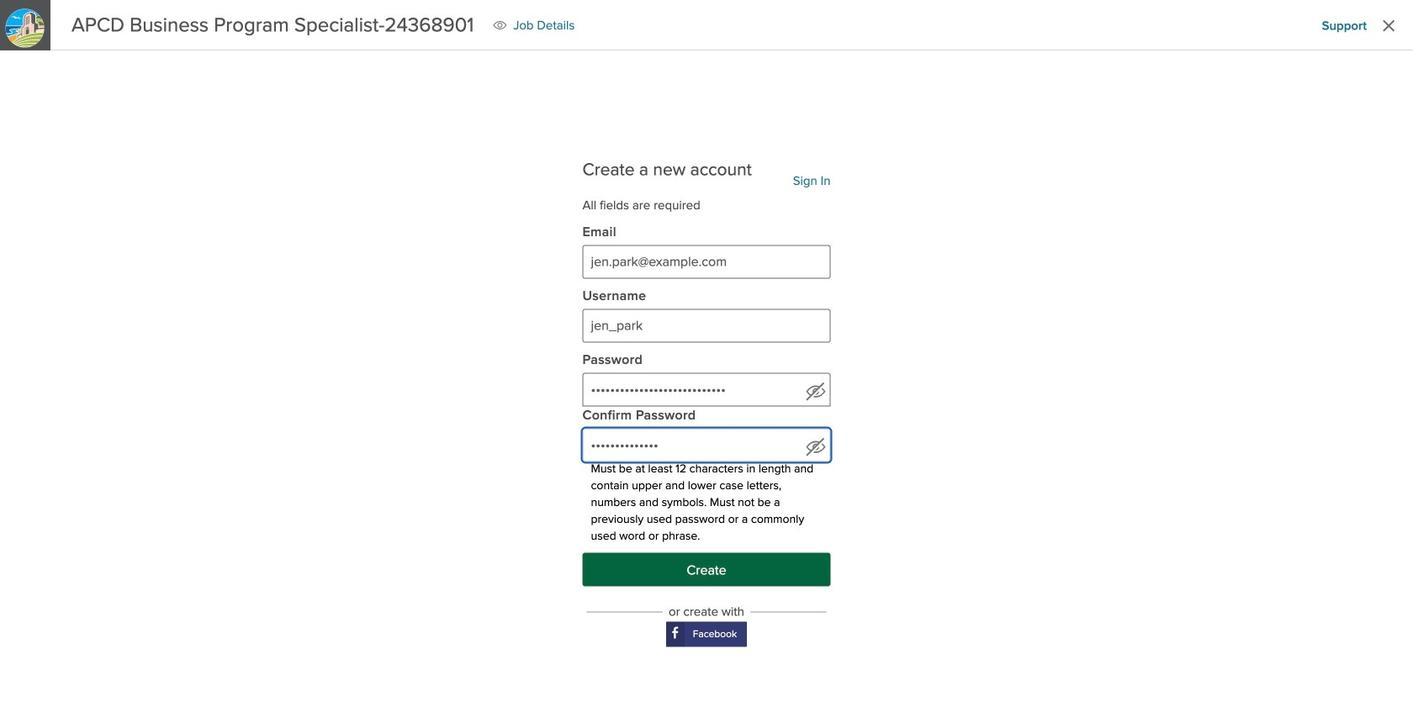 Task type: describe. For each thing, give the bounding box(es) containing it.
xs image
[[493, 19, 507, 32]]

county of san diego image
[[0, 3, 50, 53]]



Task type: vqa. For each thing, say whether or not it's contained in the screenshot.
CLICK TO SHOW THE PASSWORD image
yes



Task type: locate. For each thing, give the bounding box(es) containing it.
  password field
[[583, 373, 831, 407], [583, 429, 831, 462]]

None text field
[[583, 245, 831, 279]]

click to show the password image
[[806, 382, 826, 402]]

1   password field from the top
[[583, 373, 831, 407]]

None text field
[[583, 309, 831, 343]]

  password field for click to show the password image
[[583, 429, 831, 462]]

click to show the password image
[[806, 437, 826, 457]]

1 vertical spatial   password field
[[583, 429, 831, 462]]

0 vertical spatial   password field
[[583, 373, 831, 407]]

  password field for click to show the password icon
[[583, 373, 831, 407]]

2   password field from the top
[[583, 429, 831, 462]]



